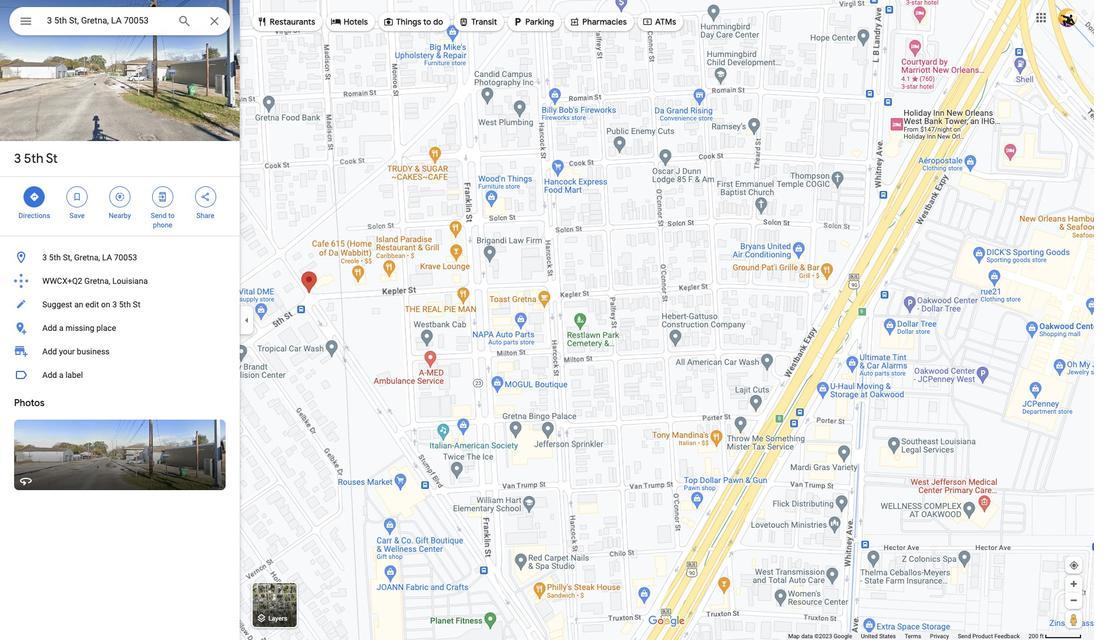 Task type: locate. For each thing, give the bounding box(es) containing it.
2 add from the top
[[42, 347, 57, 356]]

footer inside google maps element
[[789, 633, 1029, 640]]

2 vertical spatial add
[[42, 370, 57, 380]]

send left product
[[959, 633, 972, 640]]

1 horizontal spatial to
[[424, 16, 432, 27]]

zoom out image
[[1070, 596, 1079, 605]]

5th right on
[[119, 300, 131, 309]]


[[29, 191, 40, 203]]

2 horizontal spatial 5th
[[119, 300, 131, 309]]

1 vertical spatial add
[[42, 347, 57, 356]]

restaurants
[[270, 16, 316, 27]]


[[459, 15, 469, 28]]

1 horizontal spatial 5th
[[49, 253, 61, 262]]

gretna,
[[74, 253, 100, 262], [84, 276, 110, 286]]

data
[[802, 633, 814, 640]]

2 a from the top
[[59, 370, 64, 380]]

terms button
[[905, 633, 922, 640]]

2 vertical spatial 5th
[[119, 300, 131, 309]]

0 horizontal spatial 5th
[[24, 151, 43, 167]]

0 vertical spatial to
[[424, 16, 432, 27]]

add a label
[[42, 370, 83, 380]]

missing
[[66, 323, 94, 333]]

zoom in image
[[1070, 580, 1079, 589]]

map data ©2023 google
[[789, 633, 853, 640]]

1 vertical spatial 5th
[[49, 253, 61, 262]]

1 vertical spatial a
[[59, 370, 64, 380]]

1 a from the top
[[59, 323, 64, 333]]

gretna, right st,
[[74, 253, 100, 262]]

1 add from the top
[[42, 323, 57, 333]]

st,
[[63, 253, 72, 262]]

add inside button
[[42, 370, 57, 380]]

2 vertical spatial 3
[[112, 300, 117, 309]]

None field
[[47, 14, 168, 28]]

a
[[59, 323, 64, 333], [59, 370, 64, 380]]

send inside send to phone
[[151, 212, 167, 220]]


[[200, 191, 211, 203]]

5th up 
[[24, 151, 43, 167]]

add left label at left bottom
[[42, 370, 57, 380]]

5th
[[24, 151, 43, 167], [49, 253, 61, 262], [119, 300, 131, 309]]

a inside "button"
[[59, 323, 64, 333]]

collapse side panel image
[[241, 314, 253, 327]]


[[19, 13, 33, 29]]

nearby
[[109, 212, 131, 220]]

1 horizontal spatial send
[[959, 633, 972, 640]]

hotels
[[344, 16, 368, 27]]

0 horizontal spatial send
[[151, 212, 167, 220]]


[[115, 191, 125, 203]]


[[72, 191, 82, 203]]

a for missing
[[59, 323, 64, 333]]

footer
[[789, 633, 1029, 640]]

5th left st,
[[49, 253, 61, 262]]

0 vertical spatial add
[[42, 323, 57, 333]]

gretna, inside button
[[74, 253, 100, 262]]

0 vertical spatial a
[[59, 323, 64, 333]]

1 vertical spatial st
[[133, 300, 141, 309]]

to left do
[[424, 16, 432, 27]]

1 vertical spatial to
[[168, 212, 175, 220]]

st
[[46, 151, 58, 167], [133, 300, 141, 309]]

add left your
[[42, 347, 57, 356]]

0 vertical spatial st
[[46, 151, 58, 167]]

google account: ben nelson  
(ben.nelson1980@gmail.com) image
[[1059, 8, 1078, 27]]

gretna, inside button
[[84, 276, 110, 286]]

photos
[[14, 398, 45, 409]]

to inside send to phone
[[168, 212, 175, 220]]

none field inside the 3 5th st, gretna, la 70053 field
[[47, 14, 168, 28]]

on
[[101, 300, 110, 309]]

add a label button
[[0, 363, 240, 387]]

actions for 3 5th st region
[[0, 177, 240, 236]]

1 vertical spatial send
[[959, 633, 972, 640]]

show your location image
[[1070, 560, 1080, 571]]

a left missing at the left
[[59, 323, 64, 333]]

 restaurants
[[257, 15, 316, 28]]

footer containing map data ©2023 google
[[789, 633, 1029, 640]]

business
[[77, 347, 110, 356]]

3 5th st
[[14, 151, 58, 167]]

add a missing place
[[42, 323, 116, 333]]

states
[[880, 633, 897, 640]]

3 5th st main content
[[0, 0, 240, 640]]

add inside "button"
[[42, 323, 57, 333]]

send up phone
[[151, 212, 167, 220]]

0 horizontal spatial 3
[[14, 151, 21, 167]]

1 vertical spatial 3
[[42, 253, 47, 262]]

a for label
[[59, 370, 64, 380]]

send product feedback
[[959, 633, 1021, 640]]

send
[[151, 212, 167, 220], [959, 633, 972, 640]]

a inside button
[[59, 370, 64, 380]]

parking
[[526, 16, 555, 27]]

0 horizontal spatial to
[[168, 212, 175, 220]]

3
[[14, 151, 21, 167], [42, 253, 47, 262], [112, 300, 117, 309]]

1 vertical spatial gretna,
[[84, 276, 110, 286]]

0 horizontal spatial st
[[46, 151, 58, 167]]

send product feedback button
[[959, 633, 1021, 640]]

 transit
[[459, 15, 498, 28]]

add
[[42, 323, 57, 333], [42, 347, 57, 356], [42, 370, 57, 380]]

0 vertical spatial send
[[151, 212, 167, 220]]

0 vertical spatial gretna,
[[74, 253, 100, 262]]

google
[[834, 633, 853, 640]]

1 horizontal spatial st
[[133, 300, 141, 309]]

united states button
[[862, 633, 897, 640]]

add for add a label
[[42, 370, 57, 380]]

ft
[[1041, 633, 1045, 640]]

to
[[424, 16, 432, 27], [168, 212, 175, 220]]

louisiana
[[112, 276, 148, 286]]

1 horizontal spatial 3
[[42, 253, 47, 262]]

200
[[1029, 633, 1039, 640]]

0 vertical spatial 5th
[[24, 151, 43, 167]]

3 add from the top
[[42, 370, 57, 380]]

0 vertical spatial 3
[[14, 151, 21, 167]]

a left label at left bottom
[[59, 370, 64, 380]]

send inside button
[[959, 633, 972, 640]]

add for add your business
[[42, 347, 57, 356]]

gretna, up edit
[[84, 276, 110, 286]]

5th for st,
[[49, 253, 61, 262]]

©2023
[[815, 633, 833, 640]]

to up phone
[[168, 212, 175, 220]]

add down suggest
[[42, 323, 57, 333]]



Task type: vqa. For each thing, say whether or not it's contained in the screenshot.


Task type: describe. For each thing, give the bounding box(es) containing it.
united states
[[862, 633, 897, 640]]

atms
[[656, 16, 677, 27]]

label
[[66, 370, 83, 380]]

 things to do
[[383, 15, 444, 28]]

feedback
[[995, 633, 1021, 640]]

layers
[[269, 615, 288, 623]]

wwcx+q2 gretna, louisiana button
[[0, 269, 240, 293]]

 search field
[[9, 7, 231, 38]]

directions
[[19, 212, 50, 220]]

things
[[396, 16, 422, 27]]


[[570, 15, 580, 28]]

2 horizontal spatial 3
[[112, 300, 117, 309]]

3 5th st, gretna, la 70053
[[42, 253, 137, 262]]

wwcx+q2 gretna, louisiana
[[42, 276, 148, 286]]

suggest
[[42, 300, 72, 309]]

show street view coverage image
[[1066, 611, 1083, 629]]

phone
[[153, 221, 173, 229]]

 hotels
[[331, 15, 368, 28]]

privacy
[[931, 633, 950, 640]]


[[331, 15, 341, 28]]

la
[[102, 253, 112, 262]]

add for add a missing place
[[42, 323, 57, 333]]

send to phone
[[151, 212, 175, 229]]

add your business link
[[0, 340, 240, 363]]

map
[[789, 633, 800, 640]]

terms
[[905, 633, 922, 640]]


[[513, 15, 523, 28]]

suggest an edit on 3 5th st button
[[0, 293, 240, 316]]

share
[[197, 212, 215, 220]]

your
[[59, 347, 75, 356]]

wwcx+q2
[[42, 276, 82, 286]]

add a missing place button
[[0, 316, 240, 340]]

send for send to phone
[[151, 212, 167, 220]]

suggest an edit on 3 5th st
[[42, 300, 141, 309]]

google maps element
[[0, 0, 1095, 640]]

save
[[70, 212, 85, 220]]

st inside button
[[133, 300, 141, 309]]


[[383, 15, 394, 28]]

edit
[[85, 300, 99, 309]]


[[157, 191, 168, 203]]

do
[[434, 16, 444, 27]]

 pharmacies
[[570, 15, 627, 28]]

send for send product feedback
[[959, 633, 972, 640]]

pharmacies
[[583, 16, 627, 27]]

70053
[[114, 253, 137, 262]]


[[257, 15, 268, 28]]

200 ft
[[1029, 633, 1045, 640]]

place
[[96, 323, 116, 333]]

3 for 3 5th st, gretna, la 70053
[[42, 253, 47, 262]]

 atms
[[643, 15, 677, 28]]

5th for st
[[24, 151, 43, 167]]

3 for 3 5th st
[[14, 151, 21, 167]]

transit
[[472, 16, 498, 27]]

to inside the  things to do
[[424, 16, 432, 27]]

product
[[973, 633, 994, 640]]

3 5th st, gretna, la 70053 button
[[0, 246, 240, 269]]

privacy button
[[931, 633, 950, 640]]

3 5th St, Gretna, LA 70053 field
[[9, 7, 231, 35]]

an
[[74, 300, 83, 309]]

united
[[862, 633, 879, 640]]

add your business
[[42, 347, 110, 356]]

 button
[[9, 7, 42, 38]]

 parking
[[513, 15, 555, 28]]

200 ft button
[[1029, 633, 1083, 640]]


[[643, 15, 653, 28]]



